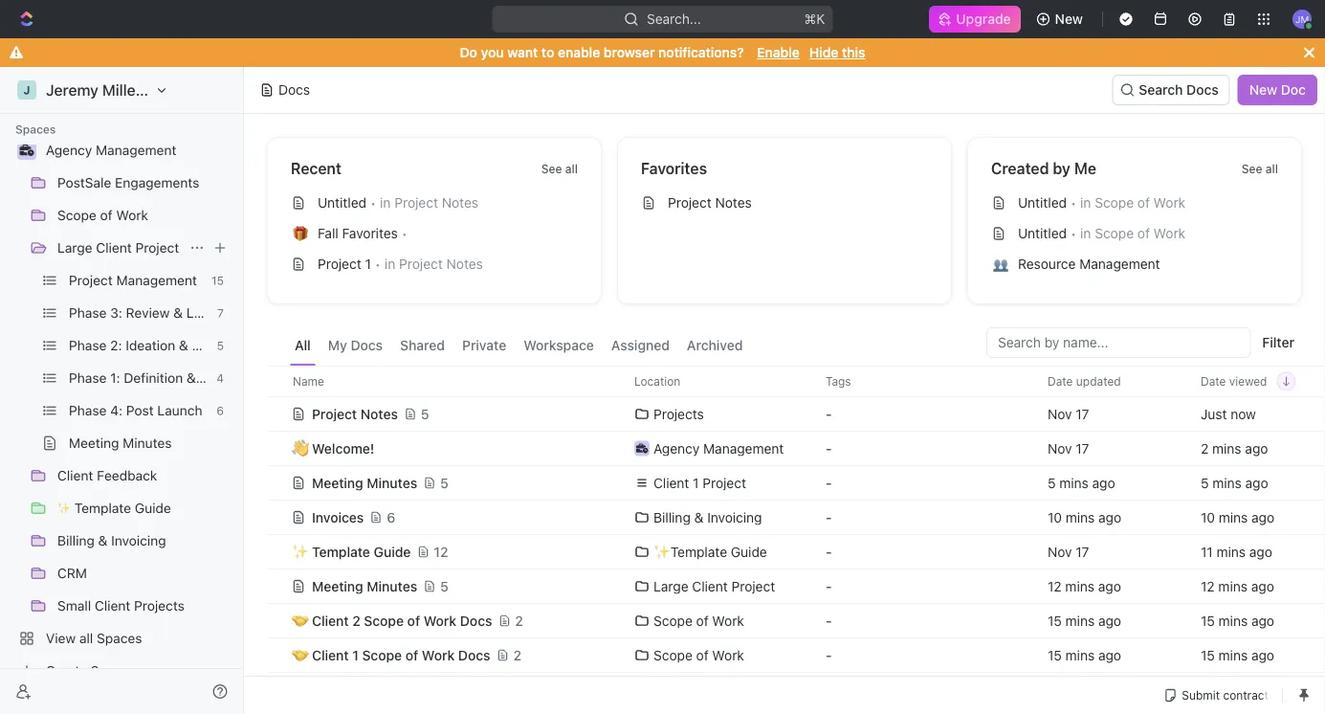 Task type: locate. For each thing, give the bounding box(es) containing it.
enable
[[757, 45, 800, 60]]

meeting inside sidebar navigation
[[69, 435, 119, 451]]

row containing client 2 scope of work docs
[[267, 602, 1326, 640]]

agency management up client 1 project
[[654, 440, 784, 456]]

15 inside tree
[[212, 274, 224, 287]]

jm
[[1296, 13, 1310, 24]]

my docs button
[[323, 327, 388, 366]]

production
[[192, 337, 259, 353]]

1 horizontal spatial 5 mins ago
[[1201, 475, 1269, 491]]

projects
[[654, 406, 704, 422], [134, 598, 185, 614]]

2 phase from the top
[[69, 337, 107, 353]]

1 horizontal spatial agency
[[654, 440, 700, 456]]

1 vertical spatial agency
[[654, 440, 700, 456]]

work inside tree
[[116, 207, 148, 223]]

6 down the 4 at the left of the page
[[217, 404, 224, 417]]

resource management
[[1018, 256, 1161, 272]]

0 vertical spatial launch
[[186, 305, 232, 321]]

untitled • in scope of work
[[1018, 195, 1186, 211], [1018, 225, 1186, 241]]

0 vertical spatial untitled • in scope of work
[[1018, 195, 1186, 211]]

0 vertical spatial business time image
[[20, 145, 34, 156]]

1 horizontal spatial large
[[654, 578, 689, 594]]

minutes for client
[[367, 475, 417, 491]]

0 vertical spatial large client project
[[57, 240, 179, 256]]

•
[[370, 196, 376, 210], [1071, 196, 1077, 210], [402, 226, 408, 241], [1071, 226, 1077, 241], [375, 257, 381, 271]]

- for projects
[[826, 406, 832, 422]]

1 vertical spatial large
[[654, 578, 689, 594]]

1 horizontal spatial 12 mins ago
[[1201, 578, 1275, 594]]

business time image
[[20, 145, 34, 156], [636, 444, 648, 453]]

1 horizontal spatial agency management
[[654, 440, 784, 456]]

17 for just now
[[1076, 406, 1090, 422]]

untitled
[[318, 195, 367, 211], [1018, 195, 1067, 211], [1018, 225, 1067, 241]]

1 see from the left
[[541, 162, 562, 175]]

0 horizontal spatial large
[[57, 240, 92, 256]]

10
[[1048, 509, 1062, 525], [1201, 509, 1216, 525]]

project inside project notes link
[[668, 195, 712, 211]]

row
[[267, 366, 1326, 397], [267, 395, 1326, 433], [267, 431, 1326, 466], [267, 464, 1326, 502], [267, 498, 1326, 536], [267, 533, 1326, 571], [267, 567, 1326, 605], [267, 602, 1326, 640], [267, 636, 1326, 674], [267, 672, 1326, 707]]

scope of work inside scope of work link
[[57, 207, 148, 223]]

0 vertical spatial scope of work
[[57, 207, 148, 223]]

untitled • in scope of work up the resource management
[[1018, 225, 1186, 241]]

workspace inside sidebar navigation
[[158, 81, 237, 99]]

1 vertical spatial scope of work
[[654, 613, 745, 628]]

meeting minutes down "welcome!"
[[312, 475, 417, 491]]

1 horizontal spatial large client project
[[654, 578, 776, 594]]

0 horizontal spatial project notes
[[312, 406, 398, 422]]

• up project 1 • in project notes
[[402, 226, 408, 241]]

1 vertical spatial large client project
[[654, 578, 776, 594]]

8 - from the top
[[826, 647, 832, 663]]

• up fall favorites •
[[370, 196, 376, 210]]

6 inside tree
[[217, 404, 224, 417]]

large client project
[[57, 240, 179, 256], [654, 578, 776, 594]]

2 - from the top
[[826, 440, 832, 456]]

project notes inside row
[[312, 406, 398, 422]]

1 horizontal spatial new
[[1250, 82, 1278, 98]]

management up phase 3: review & launch
[[116, 272, 197, 288]]

phase left 3:
[[69, 305, 107, 321]]

6
[[217, 404, 224, 417], [387, 509, 396, 525]]

table
[[267, 366, 1326, 714]]

meeting for client 1 project
[[312, 475, 363, 491]]

1 horizontal spatial projects
[[654, 406, 704, 422]]

phase left 4:
[[69, 402, 107, 418]]

nov for 11 mins ago
[[1048, 544, 1073, 559]]

meeting minutes inside meeting minutes link
[[69, 435, 172, 451]]

business time image down location
[[636, 444, 648, 453]]

0 horizontal spatial 10 mins ago
[[1048, 509, 1122, 525]]

- for billing & invoicing
[[826, 509, 832, 525]]

0 horizontal spatial see all button
[[534, 157, 586, 180]]

0 vertical spatial projects
[[654, 406, 704, 422]]

0 horizontal spatial template
[[74, 500, 131, 516]]

name
[[293, 375, 324, 388]]

1 horizontal spatial ✨ template guide
[[654, 544, 767, 559]]

billing inside row
[[654, 509, 691, 525]]

1 vertical spatial 17
[[1076, 440, 1090, 456]]

guide down client feedback link
[[135, 500, 171, 516]]

docs up 'recent'
[[279, 82, 310, 98]]

enable
[[558, 45, 600, 60]]

guide up client 2 scope of work docs
[[374, 544, 411, 559]]

date for date viewed
[[1201, 375, 1227, 388]]

3 nov from the top
[[1048, 544, 1073, 559]]

2 10 mins ago from the left
[[1201, 509, 1275, 525]]

date up the just
[[1201, 375, 1227, 388]]

to
[[542, 45, 554, 60]]

✨ template guide down client feedback
[[57, 500, 171, 516]]

8 row from the top
[[267, 602, 1326, 640]]

0 horizontal spatial billing & invoicing
[[57, 533, 166, 548]]

billing up crm
[[57, 533, 95, 548]]

0 vertical spatial agency
[[46, 142, 92, 158]]

minutes up client 2 scope of work docs
[[367, 578, 417, 594]]

phase 2: ideation & production
[[69, 337, 259, 353]]

15
[[212, 274, 224, 287], [1048, 613, 1062, 628], [1201, 613, 1215, 628], [1048, 647, 1062, 663], [1201, 647, 1215, 663]]

search docs button
[[1112, 75, 1231, 105]]

✨
[[57, 500, 71, 516], [654, 544, 667, 559]]

& for definition
[[187, 370, 196, 386]]

table containing project notes
[[267, 366, 1326, 714]]

• inside fall favorites •
[[402, 226, 408, 241]]

2 horizontal spatial all
[[1266, 162, 1279, 175]]

0 vertical spatial meeting
[[69, 435, 119, 451]]

meeting up client feedback
[[69, 435, 119, 451]]

meeting minutes for large
[[312, 578, 417, 594]]

0 horizontal spatial see all
[[541, 162, 578, 175]]

by
[[1053, 159, 1071, 178]]

1 nov from the top
[[1048, 406, 1073, 422]]

2 horizontal spatial template
[[671, 544, 727, 559]]

archived
[[687, 337, 743, 353]]

template inside ✨ template guide link
[[74, 500, 131, 516]]

tab list
[[290, 327, 748, 366]]

phase for phase 3: review & launch
[[69, 305, 107, 321]]

0 horizontal spatial see
[[541, 162, 562, 175]]

1 vertical spatial project notes
[[312, 406, 398, 422]]

untitled • in scope of work down me
[[1018, 195, 1186, 211]]

1 vertical spatial billing
[[57, 533, 95, 548]]

1 cell from the left
[[267, 672, 288, 706]]

meeting up invoices
[[312, 475, 363, 491]]

browser
[[604, 45, 655, 60]]

2 see from the left
[[1242, 162, 1263, 175]]

see all button for recent
[[534, 157, 586, 180]]

workspace right miller's
[[158, 81, 237, 99]]

small client projects
[[57, 598, 185, 614]]

✨ template guide link
[[57, 493, 232, 524]]

2:
[[110, 337, 122, 353]]

billing & invoicing
[[654, 509, 762, 525], [57, 533, 166, 548]]

invoicing down client 1 project
[[708, 509, 762, 525]]

billing & invoicing inside row
[[654, 509, 762, 525]]

1 horizontal spatial all
[[565, 162, 578, 175]]

✨ template guide down client 1 project
[[654, 544, 767, 559]]

tree inside sidebar navigation
[[8, 0, 272, 686]]

invoicing inside sidebar navigation
[[111, 533, 166, 548]]

in down me
[[1081, 195, 1092, 211]]

notifications?
[[659, 45, 744, 60]]

1 vertical spatial ✨ template guide
[[654, 544, 767, 559]]

0 vertical spatial minutes
[[123, 435, 172, 451]]

0 horizontal spatial billing
[[57, 533, 95, 548]]

tree containing agency management
[[8, 0, 272, 686]]

11
[[1201, 544, 1213, 559]]

1 horizontal spatial invoicing
[[708, 509, 762, 525]]

docs inside button
[[351, 337, 383, 353]]

1 horizontal spatial 1
[[365, 256, 371, 272]]

minutes up client feedback link
[[123, 435, 172, 451]]

0 vertical spatial meeting minutes
[[69, 435, 172, 451]]

row containing template guide
[[267, 533, 1326, 571]]

1 nov 17 from the top
[[1048, 406, 1090, 422]]

row containing client 1 scope of work docs
[[267, 636, 1326, 674]]

0 horizontal spatial favorites
[[342, 225, 398, 241]]

guide down client 1 project
[[731, 544, 767, 559]]

launch down phase 1: definition & onboarding link
[[157, 402, 202, 418]]

project notes
[[668, 195, 752, 211], [312, 406, 398, 422]]

agency management up the postsale engagements
[[46, 142, 176, 158]]

2 vertical spatial nov 17
[[1048, 544, 1090, 559]]

large client project inside tree
[[57, 240, 179, 256]]

scope inside tree
[[57, 207, 96, 223]]

ago
[[1246, 440, 1269, 456], [1093, 475, 1116, 491], [1246, 475, 1269, 491], [1099, 509, 1122, 525], [1252, 509, 1275, 525], [1250, 544, 1273, 559], [1099, 578, 1122, 594], [1252, 578, 1275, 594], [1099, 613, 1122, 628], [1252, 613, 1275, 628], [1099, 647, 1122, 663], [1252, 647, 1275, 663]]

0 horizontal spatial 12 mins ago
[[1048, 578, 1122, 594]]

untitled up fall
[[318, 195, 367, 211]]

2 vertical spatial nov
[[1048, 544, 1073, 559]]

- for scope of work
[[826, 613, 832, 628]]

docs right the search on the top of the page
[[1187, 82, 1219, 98]]

agency management inside table
[[654, 440, 784, 456]]

✨ down client feedback
[[57, 500, 71, 516]]

1 vertical spatial workspace
[[524, 337, 594, 353]]

template down invoices
[[312, 544, 370, 559]]

0 horizontal spatial 5 mins ago
[[1048, 475, 1116, 491]]

4 cell from the left
[[1190, 672, 1326, 706]]

management
[[96, 142, 176, 158], [1080, 256, 1161, 272], [116, 272, 197, 288], [704, 440, 784, 456]]

agency up postsale
[[46, 142, 92, 158]]

all button
[[290, 327, 316, 366]]

1 vertical spatial meeting
[[312, 475, 363, 491]]

jeremy miller's workspace, , element
[[17, 80, 36, 100]]

1 vertical spatial 6
[[387, 509, 396, 525]]

2 vertical spatial 17
[[1076, 544, 1090, 559]]

untitled up resource
[[1018, 225, 1067, 241]]

nov
[[1048, 406, 1073, 422], [1048, 440, 1073, 456], [1048, 544, 1073, 559]]

phase left 2:
[[69, 337, 107, 353]]

0 horizontal spatial large client project
[[57, 240, 179, 256]]

just
[[1201, 406, 1227, 422]]

private
[[462, 337, 507, 353]]

launch up production
[[186, 305, 232, 321]]

& left the 4 at the left of the page
[[187, 370, 196, 386]]

minutes for large
[[367, 578, 417, 594]]

untitled for recent
[[318, 195, 367, 211]]

crm
[[57, 565, 87, 581]]

• down fall favorites •
[[375, 257, 381, 271]]

✨ down client 1 project
[[654, 544, 667, 559]]

cell
[[267, 672, 288, 706], [623, 672, 815, 706], [1037, 672, 1190, 706], [1190, 672, 1326, 706]]

1 horizontal spatial 12
[[1048, 578, 1062, 594]]

spaces down j
[[15, 123, 56, 136]]

archived button
[[682, 327, 748, 366]]

create
[[46, 663, 87, 679]]

0 horizontal spatial workspace
[[158, 81, 237, 99]]

1 horizontal spatial spaces
[[97, 630, 142, 646]]

business time image down j
[[20, 145, 34, 156]]

7 - from the top
[[826, 613, 832, 628]]

post
[[126, 402, 154, 418]]

5 - from the top
[[826, 544, 832, 559]]

date left updated
[[1048, 375, 1073, 388]]

minutes
[[123, 435, 172, 451], [367, 475, 417, 491], [367, 578, 417, 594]]

3 phase from the top
[[69, 370, 107, 386]]

1 horizontal spatial see all
[[1242, 162, 1279, 175]]

0 vertical spatial favorites
[[641, 159, 707, 178]]

0 horizontal spatial invoicing
[[111, 533, 166, 548]]

& inside table
[[695, 509, 704, 525]]

created by me
[[992, 159, 1097, 178]]

agency up client 1 project
[[654, 440, 700, 456]]

projects down "crm" link on the left bottom of the page
[[134, 598, 185, 614]]

1 horizontal spatial project notes
[[668, 195, 752, 211]]

0 horizontal spatial 6
[[217, 404, 224, 417]]

0 vertical spatial workspace
[[158, 81, 237, 99]]

11 mins ago
[[1201, 544, 1273, 559]]

meeting down the template guide
[[312, 578, 363, 594]]

meeting
[[69, 435, 119, 451], [312, 475, 363, 491], [312, 578, 363, 594]]

0 horizontal spatial agency
[[46, 142, 92, 158]]

new button
[[1029, 4, 1095, 34]]

2 vertical spatial meeting
[[312, 578, 363, 594]]

favorites
[[641, 159, 707, 178], [342, 225, 398, 241]]

7
[[217, 306, 224, 320]]

meeting minutes down 4:
[[69, 435, 172, 451]]

workspace right private
[[524, 337, 594, 353]]

1 10 from the left
[[1048, 509, 1062, 525]]

4 - from the top
[[826, 509, 832, 525]]

upgrade link
[[930, 6, 1021, 33]]

2 horizontal spatial guide
[[731, 544, 767, 559]]

2 nov 17 from the top
[[1048, 440, 1090, 456]]

0 horizontal spatial 12
[[434, 544, 448, 559]]

management up the postsale engagements
[[96, 142, 176, 158]]

2 vertical spatial 1
[[352, 647, 359, 663]]

0 vertical spatial 17
[[1076, 406, 1090, 422]]

invoices
[[312, 509, 364, 525]]

tree
[[8, 0, 272, 686]]

1
[[365, 256, 371, 272], [693, 475, 699, 491], [352, 647, 359, 663]]

large inside tree
[[57, 240, 92, 256]]

2 see all from the left
[[1242, 162, 1279, 175]]

scope of work
[[57, 207, 148, 223], [654, 613, 745, 628], [654, 647, 745, 663]]

in up fall favorites •
[[380, 195, 391, 211]]

1 vertical spatial ✨
[[654, 544, 667, 559]]

meeting minutes down the template guide
[[312, 578, 417, 594]]

0 vertical spatial new
[[1055, 11, 1083, 27]]

shared button
[[395, 327, 450, 366]]

1 horizontal spatial see all button
[[1234, 157, 1286, 180]]

of inside tree
[[100, 207, 113, 223]]

all
[[295, 337, 311, 353]]

all
[[565, 162, 578, 175], [1266, 162, 1279, 175], [79, 630, 93, 646]]

0 horizontal spatial spaces
[[15, 123, 56, 136]]

1 see all from the left
[[541, 162, 578, 175]]

phase for phase 4: post launch
[[69, 402, 107, 418]]

0 vertical spatial billing & invoicing
[[654, 509, 762, 525]]

invoicing down ✨ template guide link
[[111, 533, 166, 548]]

untitled down created by me
[[1018, 195, 1067, 211]]

0 vertical spatial nov 17
[[1048, 406, 1090, 422]]

1 vertical spatial meeting minutes
[[312, 475, 417, 491]]

3 - from the top
[[826, 475, 832, 491]]

in
[[380, 195, 391, 211], [1081, 195, 1092, 211], [1081, 225, 1092, 241], [385, 256, 396, 272]]

- for ✨ template guide
[[826, 544, 832, 559]]

phase 3: review & launch link
[[69, 298, 232, 328]]

guide
[[135, 500, 171, 516], [374, 544, 411, 559], [731, 544, 767, 559]]

phase inside 'link'
[[69, 337, 107, 353]]

1 for scope
[[352, 647, 359, 663]]

2 row from the top
[[267, 395, 1326, 433]]

& inside 'link'
[[179, 337, 188, 353]]

6 - from the top
[[826, 578, 832, 594]]

j
[[23, 83, 30, 97]]

billing down client 1 project
[[654, 509, 691, 525]]

1 for •
[[365, 256, 371, 272]]

0 vertical spatial billing
[[654, 509, 691, 525]]

phase for phase 2: ideation & production
[[69, 337, 107, 353]]

search
[[1139, 82, 1183, 98]]

management up client 1 project
[[704, 440, 784, 456]]

docs inside "button"
[[1187, 82, 1219, 98]]

17 for 11 mins ago
[[1076, 544, 1090, 559]]

4 phase from the top
[[69, 402, 107, 418]]

1 phase from the top
[[69, 305, 107, 321]]

agency inside tree
[[46, 142, 92, 158]]

0 horizontal spatial agency management
[[46, 142, 176, 158]]

2 17 from the top
[[1076, 440, 1090, 456]]

Search by name... text field
[[998, 328, 1240, 357]]

in down fall favorites •
[[385, 256, 396, 272]]

1 horizontal spatial 10
[[1201, 509, 1216, 525]]

management right resource
[[1080, 256, 1161, 272]]

spaces down 'small client projects' in the left bottom of the page
[[97, 630, 142, 646]]

large client project inside row
[[654, 578, 776, 594]]

new inside 'new' button
[[1055, 11, 1083, 27]]

1 horizontal spatial workspace
[[524, 337, 594, 353]]

2 10 from the left
[[1201, 509, 1216, 525]]

template down client 1 project
[[671, 544, 727, 559]]

1 - from the top
[[826, 406, 832, 422]]

3 nov 17 from the top
[[1048, 544, 1090, 559]]

0 vertical spatial ✨
[[57, 500, 71, 516]]

• inside untitled • in project notes
[[370, 196, 376, 210]]

2 see all button from the left
[[1234, 157, 1286, 180]]

1 row from the top
[[267, 366, 1326, 397]]

docs up client 1 scope of work docs
[[460, 613, 492, 628]]

agency
[[46, 142, 92, 158], [654, 440, 700, 456]]

miller's
[[102, 81, 154, 99]]

0 horizontal spatial 10
[[1048, 509, 1062, 525]]

1 vertical spatial untitled • in scope of work
[[1018, 225, 1186, 241]]

phase 3: review & launch
[[69, 305, 232, 321]]

all inside view all spaces link
[[79, 630, 93, 646]]

billing
[[654, 509, 691, 525], [57, 533, 95, 548]]

0 horizontal spatial date
[[1048, 375, 1073, 388]]

all for recent
[[565, 162, 578, 175]]

client 1 project
[[654, 475, 747, 491]]

2 horizontal spatial 12
[[1201, 578, 1215, 594]]

date updated button
[[1037, 367, 1133, 396]]

new right "upgrade"
[[1055, 11, 1083, 27]]

mins
[[1213, 440, 1242, 456], [1060, 475, 1089, 491], [1213, 475, 1242, 491], [1066, 509, 1095, 525], [1219, 509, 1248, 525], [1217, 544, 1246, 559], [1066, 578, 1095, 594], [1219, 578, 1248, 594], [1066, 613, 1095, 628], [1219, 613, 1248, 628], [1066, 647, 1095, 663], [1219, 647, 1248, 663]]

view all spaces
[[46, 630, 142, 646]]

6 up the template guide
[[387, 509, 396, 525]]

2 nov from the top
[[1048, 440, 1073, 456]]

5 inside tree
[[217, 339, 224, 352]]

1 vertical spatial projects
[[134, 598, 185, 614]]

1 vertical spatial nov 17
[[1048, 440, 1090, 456]]

0 horizontal spatial ✨ template guide
[[57, 500, 171, 516]]

billing & invoicing down client 1 project
[[654, 509, 762, 525]]

& right review
[[173, 305, 183, 321]]

1 horizontal spatial 6
[[387, 509, 396, 525]]

2 date from the left
[[1201, 375, 1227, 388]]

minutes down "welcome!"
[[367, 475, 417, 491]]

1 vertical spatial nov
[[1048, 440, 1073, 456]]

client
[[96, 240, 132, 256], [57, 468, 93, 483], [654, 475, 689, 491], [692, 578, 728, 594], [95, 598, 130, 614], [312, 613, 349, 628], [312, 647, 349, 663]]

sidebar navigation
[[0, 0, 272, 714]]

shared
[[400, 337, 445, 353]]

workspace
[[158, 81, 237, 99], [524, 337, 594, 353]]

0 horizontal spatial all
[[79, 630, 93, 646]]

business time image inside row
[[636, 444, 648, 453]]

new inside new doc button
[[1250, 82, 1278, 98]]

10 row from the top
[[267, 672, 1326, 707]]

template down client feedback
[[74, 500, 131, 516]]

2 vertical spatial minutes
[[367, 578, 417, 594]]

6 row from the top
[[267, 533, 1326, 571]]

5 row from the top
[[267, 498, 1326, 536]]

1 date from the left
[[1048, 375, 1073, 388]]

management inside agency management link
[[96, 142, 176, 158]]

1 horizontal spatial date
[[1201, 375, 1227, 388]]

docs right my
[[351, 337, 383, 353]]

view all spaces link
[[8, 623, 232, 654]]

& down client 1 project
[[695, 509, 704, 525]]

9 row from the top
[[267, 636, 1326, 674]]

0 vertical spatial ✨ template guide
[[57, 500, 171, 516]]

3 17 from the top
[[1076, 544, 1090, 559]]

1 17 from the top
[[1076, 406, 1090, 422]]

nov 17
[[1048, 406, 1090, 422], [1048, 440, 1090, 456], [1048, 544, 1090, 559]]

1 5 mins ago from the left
[[1048, 475, 1116, 491]]

3 row from the top
[[267, 431, 1326, 466]]

phase left the 1:
[[69, 370, 107, 386]]

- for agency management
[[826, 440, 832, 456]]

1 see all button from the left
[[534, 157, 586, 180]]

new left the doc
[[1250, 82, 1278, 98]]

create space link
[[8, 656, 232, 686]]

projects down location
[[654, 406, 704, 422]]

billing & invoicing down ✨ template guide link
[[57, 533, 166, 548]]

1 vertical spatial 1
[[693, 475, 699, 491]]

1 vertical spatial business time image
[[636, 444, 648, 453]]

0 horizontal spatial projects
[[134, 598, 185, 614]]

see for created by me
[[1242, 162, 1263, 175]]

& right 'ideation'
[[179, 337, 188, 353]]

nov for just now
[[1048, 406, 1073, 422]]

all for created by me
[[1266, 162, 1279, 175]]



Task type: vqa. For each thing, say whether or not it's contained in the screenshot.


Task type: describe. For each thing, give the bounding box(es) containing it.
doc
[[1281, 82, 1306, 98]]

🎁
[[292, 226, 305, 241]]

review
[[126, 305, 170, 321]]

filter button
[[1255, 327, 1303, 358]]

guide inside tree
[[135, 500, 171, 516]]

private button
[[458, 327, 511, 366]]

✨ template guide inside table
[[654, 544, 767, 559]]

2 untitled • in scope of work from the top
[[1018, 225, 1186, 241]]

large client project link
[[57, 233, 182, 263]]

7 row from the top
[[267, 567, 1326, 605]]

workspace button
[[519, 327, 599, 366]]

• inside project 1 • in project notes
[[375, 257, 381, 271]]

tags
[[826, 375, 851, 388]]

date viewed button
[[1190, 367, 1296, 396]]

hide
[[810, 45, 839, 60]]

phase 4: post launch
[[69, 402, 202, 418]]

small
[[57, 598, 91, 614]]

you
[[481, 45, 504, 60]]

just now
[[1201, 406, 1257, 422]]

4 row from the top
[[267, 464, 1326, 502]]

large inside row
[[654, 578, 689, 594]]

project inside large client project link
[[135, 240, 179, 256]]

do you want to enable browser notifications? enable hide this
[[460, 45, 866, 60]]

see for recent
[[541, 162, 562, 175]]

feedback
[[97, 468, 157, 483]]

• down me
[[1071, 196, 1077, 210]]

billing inside tree
[[57, 533, 95, 548]]

see all for created by me
[[1242, 162, 1279, 175]]

17 for 2 mins ago
[[1076, 440, 1090, 456]]

4
[[217, 371, 224, 385]]

3:
[[110, 305, 122, 321]]

✨ inside ✨ template guide link
[[57, 500, 71, 516]]

1 vertical spatial favorites
[[342, 225, 398, 241]]

nov 17 for 2 mins ago
[[1048, 440, 1090, 456]]

business time image inside tree
[[20, 145, 34, 156]]

projects inside tree
[[134, 598, 185, 614]]

billing & invoicing link
[[57, 525, 232, 556]]

1 for project
[[693, 475, 699, 491]]

client 1 scope of work docs
[[312, 647, 491, 663]]

postsale engagements link
[[57, 167, 232, 198]]

project management
[[69, 272, 197, 288]]

row containing invoices
[[267, 498, 1326, 536]]

my docs
[[328, 337, 383, 353]]

⌘k
[[805, 11, 826, 27]]

agency management inside sidebar navigation
[[46, 142, 176, 158]]

in up the resource management
[[1081, 225, 1092, 241]]

row containing welcome!
[[267, 431, 1326, 466]]

jm button
[[1287, 4, 1318, 34]]

4:
[[110, 402, 123, 418]]

filter button
[[1255, 327, 1303, 358]]

untitled for created by me
[[1018, 195, 1067, 211]]

& for review
[[173, 305, 183, 321]]

6 inside row
[[387, 509, 396, 525]]

agency inside row
[[654, 440, 700, 456]]

1 untitled • in scope of work from the top
[[1018, 195, 1186, 211]]

engagements
[[115, 175, 199, 190]]

nov 17 for 11 mins ago
[[1048, 544, 1090, 559]]

✨ inside row
[[654, 544, 667, 559]]

tab list containing all
[[290, 327, 748, 366]]

definition
[[124, 370, 183, 386]]

assigned button
[[607, 327, 675, 366]]

minutes inside tree
[[123, 435, 172, 451]]

meeting for large client project
[[312, 578, 363, 594]]

filter
[[1263, 335, 1295, 350]]

2 12 mins ago from the left
[[1201, 578, 1275, 594]]

postsale
[[57, 175, 111, 190]]

see all for recent
[[541, 162, 578, 175]]

management inside project management link
[[116, 272, 197, 288]]

new for new
[[1055, 11, 1083, 27]]

billing & invoicing inside tree
[[57, 533, 166, 548]]

jeremy
[[46, 81, 98, 99]]

1 vertical spatial launch
[[157, 402, 202, 418]]

& down ✨ template guide link
[[98, 533, 108, 548]]

jeremy miller's workspace
[[46, 81, 237, 99]]

location
[[635, 375, 681, 388]]

1 12 mins ago from the left
[[1048, 578, 1122, 594]]

0 vertical spatial project notes
[[668, 195, 752, 211]]

& for ideation
[[179, 337, 188, 353]]

me
[[1075, 159, 1097, 178]]

phase for phase 1: definition & onboarding
[[69, 370, 107, 386]]

phase 1: definition & onboarding
[[69, 370, 272, 386]]

assigned
[[611, 337, 670, 353]]

1 horizontal spatial template
[[312, 544, 370, 559]]

nov for 2 mins ago
[[1048, 440, 1073, 456]]

0 vertical spatial invoicing
[[708, 509, 762, 525]]

scope of work for client 1 scope of work docs
[[654, 647, 745, 663]]

3 cell from the left
[[1037, 672, 1190, 706]]

agency management link
[[46, 135, 232, 166]]

see all button for created by me
[[1234, 157, 1286, 180]]

2 cell from the left
[[623, 672, 815, 706]]

notes inside row
[[361, 406, 398, 422]]

1 horizontal spatial favorites
[[641, 159, 707, 178]]

phase 2: ideation & production link
[[69, 330, 259, 361]]

meeting minutes link
[[69, 428, 232, 458]]

upgrade
[[957, 11, 1011, 27]]

scope of work for client 2 scope of work docs
[[654, 613, 745, 628]]

phase 4: post launch link
[[69, 395, 209, 426]]

1 10 mins ago from the left
[[1048, 509, 1122, 525]]

view
[[46, 630, 76, 646]]

- for large client project
[[826, 578, 832, 594]]

recent
[[291, 159, 342, 178]]

create space
[[46, 663, 129, 679]]

new for new doc
[[1250, 82, 1278, 98]]

fall favorites •
[[318, 225, 408, 241]]

created
[[992, 159, 1049, 178]]

space
[[91, 663, 129, 679]]

2 mins ago
[[1201, 440, 1269, 456]]

project inside project management link
[[69, 272, 113, 288]]

date for date updated
[[1048, 375, 1073, 388]]

1:
[[110, 370, 120, 386]]

do
[[460, 45, 478, 60]]

postsale engagements
[[57, 175, 199, 190]]

row containing project notes
[[267, 395, 1326, 433]]

workspace inside button
[[524, 337, 594, 353]]

want
[[507, 45, 538, 60]]

2 5 mins ago from the left
[[1201, 475, 1269, 491]]

client feedback
[[57, 468, 157, 483]]

template guide
[[312, 544, 411, 559]]

client 2 scope of work docs
[[312, 613, 492, 628]]

onboarding
[[200, 370, 272, 386]]

fall
[[318, 225, 339, 241]]

project management link
[[69, 265, 204, 296]]

this
[[842, 45, 866, 60]]

welcome!
[[312, 440, 375, 456]]

meeting minutes for client
[[312, 475, 417, 491]]

row containing name
[[267, 366, 1326, 397]]

client feedback link
[[57, 460, 232, 491]]

date updated
[[1048, 375, 1121, 388]]

projects inside row
[[654, 406, 704, 422]]

phase 1: definition & onboarding link
[[69, 363, 272, 393]]

0 vertical spatial spaces
[[15, 123, 56, 136]]

new doc
[[1250, 82, 1306, 98]]

1 horizontal spatial guide
[[374, 544, 411, 559]]

small client projects link
[[57, 591, 232, 621]]

• up the resource management
[[1071, 226, 1077, 241]]

docs down client 2 scope of work docs
[[458, 647, 491, 663]]

👥
[[993, 257, 1005, 271]]

nov 17 for just now
[[1048, 406, 1090, 422]]

search...
[[647, 11, 702, 27]]

project 1 • in project notes
[[318, 256, 483, 272]]

✨ template guide inside sidebar navigation
[[57, 500, 171, 516]]

management inside table
[[704, 440, 784, 456]]

crm link
[[57, 558, 232, 589]]

my
[[328, 337, 347, 353]]

1 vertical spatial spaces
[[97, 630, 142, 646]]



